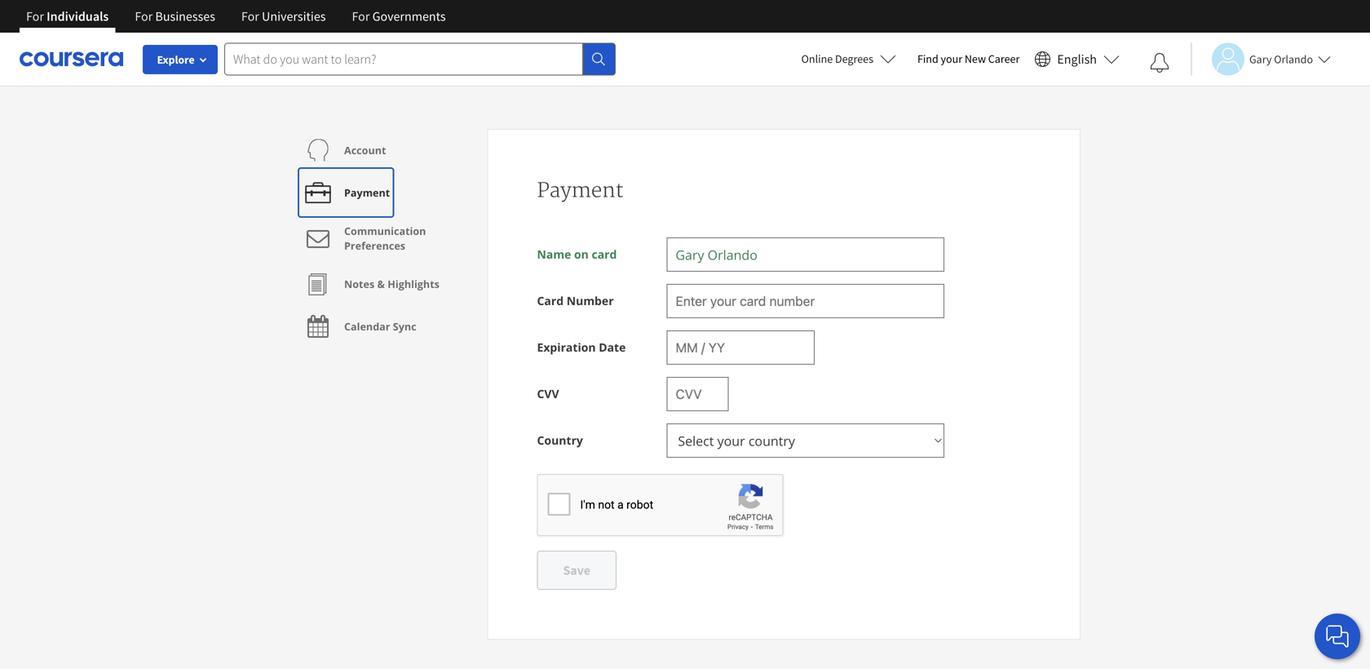 Task type: vqa. For each thing, say whether or not it's contained in the screenshot.
Show Notifications "icon" at right
yes



Task type: locate. For each thing, give the bounding box(es) containing it.
new
[[965, 51, 987, 66]]

notes & highlights
[[344, 277, 440, 291]]

find your new career link
[[910, 49, 1028, 69]]

account
[[344, 143, 386, 157]]

for
[[26, 8, 44, 24], [135, 8, 153, 24], [241, 8, 259, 24], [352, 8, 370, 24]]

governments
[[373, 8, 446, 24]]

gary
[[1250, 52, 1273, 67]]

3 for from the left
[[241, 8, 259, 24]]

for for individuals
[[26, 8, 44, 24]]

2 for from the left
[[135, 8, 153, 24]]

1 for from the left
[[26, 8, 44, 24]]

payment up on at the top of page
[[537, 179, 624, 203]]

expiration
[[537, 339, 596, 355]]

card
[[537, 293, 564, 308]]

1 horizontal spatial payment
[[537, 179, 624, 203]]

payment up communication
[[344, 186, 390, 200]]

coursera image
[[20, 46, 123, 72]]

notes
[[344, 277, 375, 291]]

payment
[[537, 179, 624, 203], [344, 186, 390, 200]]

4 for from the left
[[352, 8, 370, 24]]

date
[[599, 339, 626, 355]]

Name on card text field
[[667, 237, 945, 272]]

individuals
[[47, 8, 109, 24]]

for governments
[[352, 8, 446, 24]]

for universities
[[241, 8, 326, 24]]

career
[[989, 51, 1020, 66]]

explore button
[[143, 45, 218, 74]]

name
[[537, 246, 572, 262]]

payment element
[[290, 129, 488, 348]]

for left the governments
[[352, 8, 370, 24]]

for for governments
[[352, 8, 370, 24]]

for left universities
[[241, 8, 259, 24]]

None search field
[[224, 43, 616, 75]]

explore
[[157, 52, 195, 67]]

&
[[377, 277, 385, 291]]

payment link
[[302, 171, 390, 214]]

show notifications image
[[1151, 53, 1170, 73]]

calendar
[[344, 319, 390, 333]]

gary orlando
[[1250, 52, 1314, 67]]

save
[[563, 562, 591, 579]]

find
[[918, 51, 939, 66]]

sync
[[393, 319, 417, 333]]

for left "individuals"
[[26, 8, 44, 24]]

gary orlando button
[[1191, 43, 1332, 75]]

account link
[[302, 129, 386, 171]]

online
[[802, 51, 833, 66]]

calendar sync
[[344, 319, 417, 333]]

for businesses
[[135, 8, 215, 24]]

for left businesses
[[135, 8, 153, 24]]



Task type: describe. For each thing, give the bounding box(es) containing it.
find your new career
[[918, 51, 1020, 66]]

name on card
[[537, 246, 617, 262]]

number
[[567, 293, 614, 308]]

expiration date
[[537, 339, 626, 355]]

chat with us image
[[1325, 623, 1351, 650]]

communication
[[344, 224, 426, 238]]

banner navigation
[[13, 0, 459, 33]]

communication preferences link
[[302, 214, 475, 263]]

english
[[1058, 51, 1098, 67]]

universities
[[262, 8, 326, 24]]

online degrees button
[[789, 41, 910, 77]]

0 horizontal spatial payment
[[344, 186, 390, 200]]

orlando
[[1275, 52, 1314, 67]]

notes & highlights link
[[302, 263, 440, 305]]

for for universities
[[241, 8, 259, 24]]

card
[[592, 246, 617, 262]]

What do you want to learn? text field
[[224, 43, 583, 75]]

communication preferences
[[344, 224, 426, 253]]

highlights
[[388, 277, 440, 291]]

save button
[[537, 551, 617, 590]]

english button
[[1028, 33, 1127, 86]]

preferences
[[344, 239, 406, 253]]

businesses
[[155, 8, 215, 24]]

degrees
[[836, 51, 874, 66]]

online degrees
[[802, 51, 874, 66]]

card number
[[537, 293, 614, 308]]

calendar sync link
[[302, 305, 417, 348]]

on
[[574, 246, 589, 262]]

your
[[941, 51, 963, 66]]

cvv
[[537, 386, 559, 401]]

for individuals
[[26, 8, 109, 24]]

country
[[537, 432, 583, 448]]

for for businesses
[[135, 8, 153, 24]]



